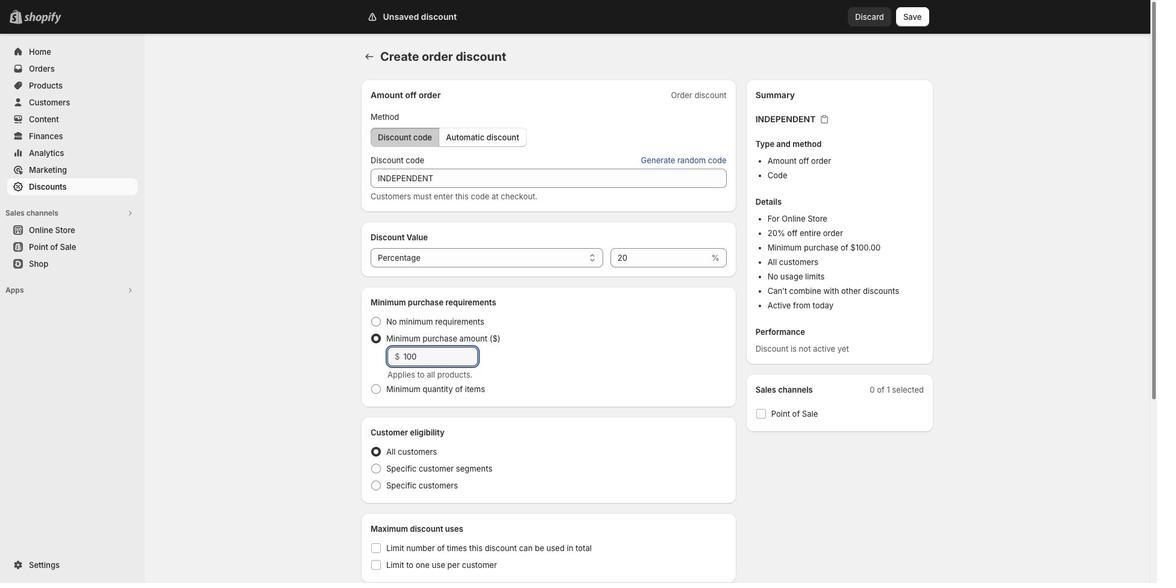 Task type: locate. For each thing, give the bounding box(es) containing it.
None text field
[[371, 169, 727, 188]]

0.00 text field
[[404, 347, 478, 367]]

None text field
[[611, 248, 709, 268]]



Task type: describe. For each thing, give the bounding box(es) containing it.
shopify image
[[24, 12, 61, 24]]



Task type: vqa. For each thing, say whether or not it's contained in the screenshot.
text box
yes



